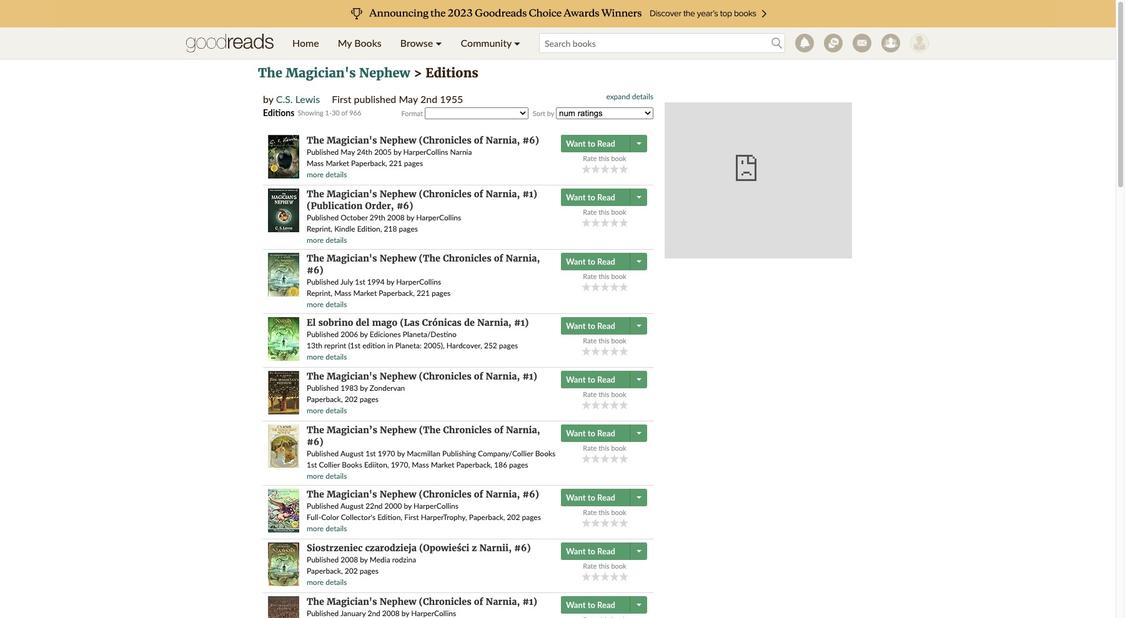 Task type: describe. For each thing, give the bounding box(es) containing it.
the magician's nephew (chronicles of narnia, #1) link for by want to read button
[[307, 371, 537, 382]]

by inside the magician's nephew (chronicles of narnia, #1) published 1983               by zondervan paperback, 202 pages more details
[[360, 384, 368, 393]]

pages inside the magician's nephew (the chronicles of narnia, #6) published july 1st 1994               by harpercollins reprint, mass market paperback, 221 pages more details
[[432, 289, 451, 298]]

siostrzeniec czarodzieja (opowieści z narnii, #6) link
[[307, 543, 531, 554]]

0 vertical spatial first
[[332, 93, 351, 105]]

nephew for the magician's nephew (the chronicles of narnia, #6) published august 1st 1970               by macmillan publishing company/collier books 1st collier books ediiton, 1970, mass market paperback, 186 pages more details
[[380, 425, 417, 436]]

nephew for the magician's nephew > editions
[[359, 65, 410, 81]]

advertisement region
[[665, 102, 852, 259]]

el sobrino del mago (las crónicas de narnia, #1) image
[[268, 317, 299, 361]]

expand details link
[[606, 92, 654, 101]]

rate for by
[[583, 391, 597, 399]]

202 inside the magician's nephew (chronicles of narnia, #6) published august 22nd 2000               by harpercollins full-color collector's edition, first harpertrophy, paperback, 202 pages more details
[[507, 513, 520, 522]]

paperback, inside 'the magician's nephew (chronicles of narnia, #6) published may 24th 2005               by harpercollins narnia mass market paperback, 221 pages more details'
[[351, 159, 387, 168]]

sobrino
[[318, 317, 353, 329]]

reprint
[[324, 341, 346, 351]]

browse
[[400, 37, 433, 49]]

Search books text field
[[539, 33, 785, 53]]

▾ for browse ▾
[[436, 37, 442, 49]]

the magician's nephew (chronicles of narnia, #6) link for the magician's nephew (chronicles of narnia, #6) published may 24th 2005               by harpercollins narnia mass market paperback, 221 pages more details
[[307, 135, 539, 146]]

1955
[[440, 93, 463, 105]]

siostrzeniec czarodzieja (opowieści z narnii, #6) image
[[268, 543, 299, 587]]

july
[[340, 277, 353, 287]]

pages inside el sobrino del mago (las crónicas de narnia, #1) published 2006               by ediciones planeta/destino 13th reprint (1st edition in planeta: 2005), hardcover, 252 pages more details
[[499, 341, 518, 351]]

to for 24th
[[588, 139, 595, 149]]

want to read button for july
[[561, 253, 632, 271]]

published inside the magician's nephew (chronicles of narnia, #1) (publication order, #6) published october 29th 2008               by harpercollins reprint, kindle edition, 218 pages more details
[[307, 213, 339, 222]]

paperback, inside the magician's nephew (the chronicles of narnia, #6) published august 1st 1970               by macmillan publishing company/collier books 1st collier books ediiton, 1970, mass market paperback, 186 pages more details
[[456, 461, 492, 470]]

221 inside the magician's nephew (the chronicles of narnia, #6) published july 1st 1994               by harpercollins reprint, mass market paperback, 221 pages more details
[[417, 289, 430, 298]]

want to read for august
[[566, 429, 615, 439]]

details right expand
[[632, 92, 654, 101]]

this for 24th
[[599, 154, 610, 162]]

details inside 'the magician's nephew (chronicles of narnia, #6) published may 24th 2005               by harpercollins narnia mass market paperback, 221 pages more details'
[[326, 170, 347, 179]]

2005),
[[424, 341, 445, 351]]

edition, inside the magician's nephew (chronicles of narnia, #1) (publication order, #6) published october 29th 2008               by harpercollins reprint, kindle edition, 218 pages more details
[[357, 224, 382, 234]]

read for media
[[597, 547, 615, 557]]

rate this book for by
[[583, 391, 627, 399]]

rate for july
[[583, 272, 597, 281]]

home
[[292, 37, 319, 49]]

966
[[349, 109, 361, 117]]

c.s. lewis link
[[276, 93, 320, 105]]

in
[[387, 341, 393, 351]]

details inside el sobrino del mago (las crónicas de narnia, #1) published 2006               by ediciones planeta/destino 13th reprint (1st edition in planeta: 2005), hardcover, 252 pages more details
[[326, 352, 347, 362]]

more details link for by
[[307, 406, 347, 416]]

more inside 'the magician's nephew (chronicles of narnia, #6) published may 24th 2005               by harpercollins narnia mass market paperback, 221 pages more details'
[[307, 170, 324, 179]]

2000
[[385, 502, 402, 511]]

#6) inside the magician's nephew (chronicles of narnia, #1) (publication order, #6) published october 29th 2008               by harpercollins reprint, kindle edition, 218 pages more details
[[397, 201, 413, 212]]

29th
[[370, 213, 385, 222]]

rate this book for published
[[583, 337, 627, 345]]

published inside the magician's nephew (the chronicles of narnia, #6) published august 1st 1970               by macmillan publishing company/collier books 1st collier books ediiton, 1970, mass market paperback, 186 pages more details
[[307, 449, 339, 459]]

browse ▾
[[400, 37, 442, 49]]

1970,
[[391, 461, 410, 470]]

the magician's nephew (the chronicles of narnia, #6) link
[[307, 253, 540, 276]]

#1) inside el sobrino del mago (las crónicas de narnia, #1) published 2006               by ediciones planeta/destino 13th reprint (1st edition in planeta: 2005), hardcover, 252 pages more details
[[514, 317, 529, 329]]

more inside 'siostrzeniec czarodzieja (opowieści z narnii, #6) published 2008               by media rodzina paperback, 202 pages more details'
[[307, 578, 324, 587]]

2008 inside the magician's nephew (chronicles of narnia, #1) (publication order, #6) published october 29th 2008               by harpercollins reprint, kindle edition, 218 pages more details
[[387, 213, 405, 222]]

book for #6)
[[611, 208, 627, 216]]

del
[[356, 317, 370, 329]]

to for august
[[588, 429, 595, 439]]

expand
[[606, 92, 630, 101]]

magician's for the magician's nephew (chronicles of narnia, #1) published 1983               by zondervan paperback, 202 pages more details
[[327, 371, 377, 382]]

221 inside 'the magician's nephew (chronicles of narnia, #6) published may 24th 2005               by harpercollins narnia mass market paperback, 221 pages more details'
[[389, 159, 402, 168]]

pages inside the magician's nephew (chronicles of narnia, #1) (publication order, #6) published october 29th 2008               by harpercollins reprint, kindle edition, 218 pages more details
[[399, 224, 418, 234]]

el
[[307, 317, 316, 329]]

read for #6)
[[597, 192, 615, 202]]

2005
[[374, 147, 392, 157]]

the for the magician's nephew (chronicles of narnia, #6) published may 24th 2005               by harpercollins narnia mass market paperback, 221 pages more details
[[307, 135, 324, 146]]

mass inside the magician's nephew (the chronicles of narnia, #6) published july 1st 1994               by harpercollins reprint, mass market paperback, 221 pages more details
[[334, 289, 351, 298]]

>
[[414, 65, 422, 81]]

book for 24th
[[611, 154, 627, 162]]

2 vertical spatial books
[[342, 461, 362, 470]]

the magician's nephew (chronicles of narnia, #1)
[[307, 597, 537, 608]]

want to read for by
[[566, 375, 615, 385]]

by inside the magician's nephew (the chronicles of narnia, #6) published july 1st 1994               by harpercollins reprint, mass market paperback, 221 pages more details
[[387, 277, 394, 287]]

menu containing home
[[283, 27, 530, 59]]

the magician's nephew (chronicles of narnia, #1) (publication order, #6) published october 29th 2008               by harpercollins reprint, kindle edition, 218 pages more details
[[307, 189, 537, 245]]

paperback, inside the magician's nephew (the chronicles of narnia, #6) published july 1st 1994               by harpercollins reprint, mass market paperback, 221 pages more details
[[379, 289, 415, 298]]

august inside the magician's nephew (the chronicles of narnia, #6) published august 1st 1970               by macmillan publishing company/collier books 1st collier books ediiton, 1970, mass market paperback, 186 pages more details
[[340, 449, 364, 459]]

24th
[[357, 147, 372, 157]]

zondervan
[[370, 384, 405, 393]]

#6) inside the magician's nephew (chronicles of narnia, #6) published august 22nd 2000               by harpercollins full-color collector's edition, first harpertrophy, paperback, 202 pages more details
[[522, 489, 539, 500]]

want to read button for august
[[561, 425, 632, 442]]

pages inside the magician's nephew (the chronicles of narnia, #6) published august 1st 1970               by macmillan publishing company/collier books 1st collier books ediiton, 1970, mass market paperback, 186 pages more details
[[509, 461, 528, 470]]

the magician's nephew > editions
[[258, 65, 479, 81]]

more inside the magician's nephew (chronicles of narnia, #1) (publication order, #6) published october 29th 2008               by harpercollins reprint, kindle edition, 218 pages more details
[[307, 236, 324, 245]]

the magician's nephew (the chronicles of narnia, #6) image
[[268, 253, 299, 297]]

more inside the magician's nephew (chronicles of narnia, #1) published 1983               by zondervan paperback, 202 pages more details
[[307, 406, 324, 416]]

▾ for community ▾
[[514, 37, 521, 49]]

narnia
[[450, 147, 472, 157]]

my
[[338, 37, 352, 49]]

harpercollins inside the magician's nephew (the chronicles of narnia, #6) published july 1st 1994               by harpercollins reprint, mass market paperback, 221 pages more details
[[396, 277, 441, 287]]

browse ▾ button
[[391, 27, 451, 59]]

expand details
[[606, 92, 654, 101]]

community ▾
[[461, 37, 521, 49]]

(chronicles for by
[[419, 371, 472, 382]]

(1st
[[348, 341, 361, 351]]

read for august
[[597, 429, 615, 439]]

the magician's nephew (the chronicles of narnia, #6) image
[[268, 425, 299, 469]]

z
[[472, 543, 477, 554]]

the for the magician's nephew (chronicles of narnia, #6) published august 22nd 2000               by harpercollins full-color collector's edition, first harpertrophy, paperback, 202 pages more details
[[307, 489, 324, 500]]

0 vertical spatial editions
[[426, 65, 479, 81]]

more inside el sobrino del mago (las crónicas de narnia, #1) published 2006               by ediciones planeta/destino 13th reprint (1st edition in planeta: 2005), hardcover, 252 pages more details
[[307, 352, 324, 362]]

hardcover,
[[447, 341, 482, 351]]

#6) inside the magician's nephew (the chronicles of narnia, #6) published july 1st 1994               by harpercollins reprint, mass market paperback, 221 pages more details
[[307, 265, 324, 276]]

harpertrophy,
[[421, 513, 467, 522]]

home link
[[283, 27, 328, 59]]

13th
[[307, 341, 322, 351]]

notifications image
[[795, 34, 814, 52]]

of for the magician's nephew (chronicles of narnia, #1)
[[474, 597, 483, 608]]

the magician's nephew (chronicles of narnia, #1) (publication order, #6) link
[[307, 189, 537, 212]]

published inside the magician's nephew (chronicles of narnia, #6) published august 22nd 2000               by harpercollins full-color collector's edition, first harpertrophy, paperback, 202 pages more details
[[307, 502, 339, 511]]

published inside 'siostrzeniec czarodzieja (opowieści z narnii, #6) published 2008               by media rodzina paperback, 202 pages more details'
[[307, 555, 339, 565]]

1-
[[325, 109, 332, 117]]

narnia, inside el sobrino del mago (las crónicas de narnia, #1) published 2006               by ediciones planeta/destino 13th reprint (1st edition in planeta: 2005), hardcover, 252 pages more details
[[477, 317, 512, 329]]

details inside the magician's nephew (chronicles of narnia, #6) published august 22nd 2000               by harpercollins full-color collector's edition, first harpertrophy, paperback, 202 pages more details
[[326, 524, 347, 534]]

9 want to read from the top
[[566, 600, 615, 610]]

mago
[[372, 317, 397, 329]]

22nd
[[366, 502, 383, 511]]

editions showing 1-30 of 966
[[263, 107, 361, 118]]

kindle
[[334, 224, 355, 234]]

narnia, inside the magician's nephew (the chronicles of narnia, #6) published july 1st 1994               by harpercollins reprint, mass market paperback, 221 pages more details
[[506, 253, 540, 264]]

my group discussions image
[[824, 34, 843, 52]]

this for july
[[599, 272, 610, 281]]

nephew for the magician's nephew (chronicles of narnia, #6) published august 22nd 2000               by harpercollins full-color collector's edition, first harpertrophy, paperback, 202 pages more details
[[380, 489, 416, 500]]

mass inside the magician's nephew (the chronicles of narnia, #6) published august 1st 1970               by macmillan publishing company/collier books 1st collier books ediiton, 1970, mass market paperback, 186 pages more details
[[412, 461, 429, 470]]

full-
[[307, 513, 321, 522]]

market inside the magician's nephew (the chronicles of narnia, #6) published july 1st 1994               by harpercollins reprint, mass market paperback, 221 pages more details
[[353, 289, 377, 298]]

(chronicles for #6)
[[419, 189, 472, 200]]

the magician's nephew (the chronicles of narnia, #6) published july 1st 1994               by harpercollins reprint, mass market paperback, 221 pages more details
[[307, 253, 540, 309]]

mass inside 'the magician's nephew (chronicles of narnia, #6) published may 24th 2005               by harpercollins narnia mass market paperback, 221 pages more details'
[[307, 159, 324, 168]]

first inside the magician's nephew (chronicles of narnia, #6) published august 22nd 2000               by harpercollins full-color collector's edition, first harpertrophy, paperback, 202 pages more details
[[404, 513, 419, 522]]

showing
[[298, 109, 323, 117]]

harpercollins inside the magician's nephew (chronicles of narnia, #1) (publication order, #6) published october 29th 2008               by harpercollins reprint, kindle edition, 218 pages more details
[[416, 213, 461, 222]]

1 vertical spatial books
[[535, 449, 556, 459]]

published inside 'the magician's nephew (chronicles of narnia, #6) published may 24th 2005               by harpercollins narnia mass market paperback, 221 pages more details'
[[307, 147, 339, 157]]

the magician's nephew (chronicles of narnia, #6) published august 22nd 2000               by harpercollins full-color collector's edition, first harpertrophy, paperback, 202 pages more details
[[307, 489, 541, 534]]

rate for #6)
[[583, 208, 597, 216]]

rate this book for 22nd
[[583, 509, 627, 517]]

more inside the magician's nephew (chronicles of narnia, #6) published august 22nd 2000               by harpercollins full-color collector's edition, first harpertrophy, paperback, 202 pages more details
[[307, 524, 324, 534]]

narnia, inside the magician's nephew (chronicles of narnia, #1) published 1983               by zondervan paperback, 202 pages more details
[[486, 371, 520, 382]]

book for published
[[611, 337, 627, 345]]

to for by
[[588, 375, 595, 385]]

edition, inside the magician's nephew (chronicles of narnia, #6) published august 22nd 2000               by harpercollins full-color collector's edition, first harpertrophy, paperback, 202 pages more details
[[377, 513, 402, 522]]

0 horizontal spatial 1st
[[307, 461, 317, 470]]

rate for media
[[583, 562, 597, 570]]

want for published
[[566, 321, 586, 331]]

#6) inside the magician's nephew (the chronicles of narnia, #6) published august 1st 1970               by macmillan publishing company/collier books 1st collier books ediiton, 1970, mass market paperback, 186 pages more details
[[307, 437, 324, 448]]

5 (chronicles from the top
[[419, 597, 472, 608]]

planeta:
[[395, 341, 422, 351]]

the magician's nephew (the chronicles of narnia, #6) published august 1st 1970               by macmillan publishing company/collier books 1st collier books ediiton, 1970, mass market paperback, 186 pages more details
[[307, 425, 556, 481]]

rate for published
[[583, 337, 597, 345]]

order,
[[365, 201, 394, 212]]

publishing
[[442, 449, 476, 459]]

#1) for the magician's nephew (chronicles of narnia, #1) (publication order, #6) published october 29th 2008               by harpercollins reprint, kindle edition, 218 pages more details
[[522, 189, 537, 200]]

2006
[[341, 330, 358, 339]]

magician's for the magician's nephew (chronicles of narnia, #1) (publication order, #6) published october 29th 2008               by harpercollins reprint, kindle edition, 218 pages more details
[[327, 189, 377, 200]]

lewis
[[295, 93, 320, 105]]

(las
[[400, 317, 420, 329]]

want to read button for by
[[561, 371, 632, 389]]

magician's for the magician's nephew (chronicles of narnia, #6) published august 22nd 2000               by harpercollins full-color collector's edition, first harpertrophy, paperback, 202 pages more details
[[327, 489, 377, 500]]

by right sort
[[547, 109, 554, 117]]

rate for august
[[583, 444, 597, 452]]

this for media
[[599, 562, 610, 570]]

inbox image
[[853, 34, 872, 52]]

want to read for media
[[566, 547, 615, 557]]

pages inside the magician's nephew (chronicles of narnia, #1) published 1983               by zondervan paperback, 202 pages more details
[[360, 395, 379, 404]]

186
[[494, 461, 507, 470]]

by inside 'the magician's nephew (chronicles of narnia, #6) published may 24th 2005               by harpercollins narnia mass market paperback, 221 pages more details'
[[394, 147, 401, 157]]

1994
[[367, 277, 385, 287]]

harpercollins inside 'the magician's nephew (chronicles of narnia, #6) published may 24th 2005               by harpercollins narnia mass market paperback, 221 pages more details'
[[403, 147, 448, 157]]

the magician's nephew (chronicles of narnia, #1) published 1983               by zondervan paperback, 202 pages more details
[[307, 371, 537, 416]]

by inside the magician's nephew (chronicles of narnia, #6) published august 22nd 2000               by harpercollins full-color collector's edition, first harpertrophy, paperback, 202 pages more details
[[404, 502, 412, 511]]

ediciones
[[370, 330, 401, 339]]

sort
[[533, 109, 545, 117]]

want to read for #6)
[[566, 192, 615, 202]]

want to read for 22nd
[[566, 493, 615, 503]]

details inside 'siostrzeniec czarodzieja (opowieści z narnii, #6) published 2008               by media rodzina paperback, 202 pages more details'
[[326, 578, 347, 587]]

(the for magician's
[[419, 253, 440, 264]]

2 the magician's nephew (chronicles of narnia, #1) image from the top
[[268, 597, 299, 619]]

of for the magician's nephew (chronicles of narnia, #1) published 1983               by zondervan paperback, 202 pages more details
[[474, 371, 483, 382]]

paperback, inside the magician's nephew (chronicles of narnia, #6) published august 22nd 2000               by harpercollins full-color collector's edition, first harpertrophy, paperback, 202 pages more details
[[469, 513, 505, 522]]

crónicas
[[422, 317, 462, 329]]

siostrzeniec
[[307, 543, 363, 554]]

(chronicles for 24th
[[419, 135, 472, 146]]

want for media
[[566, 547, 586, 557]]

magician's for the magician's nephew (chronicles of narnia, #1)
[[327, 597, 377, 608]]

details inside the magician's nephew (chronicles of narnia, #1) (publication order, #6) published october 29th 2008               by harpercollins reprint, kindle edition, 218 pages more details
[[326, 236, 347, 245]]

community
[[461, 37, 512, 49]]

by c.s. lewis
[[263, 93, 320, 105]]

0 vertical spatial books
[[354, 37, 382, 49]]



Task type: vqa. For each thing, say whether or not it's contained in the screenshot.
Sponsored
no



Task type: locate. For each thing, give the bounding box(es) containing it.
of inside editions showing 1-30 of 966
[[342, 109, 348, 117]]

0 horizontal spatial may
[[341, 147, 355, 157]]

the inside 'the magician's nephew (chronicles of narnia, #6) published may 24th 2005               by harpercollins narnia mass market paperback, 221 pages more details'
[[307, 135, 324, 146]]

want to read button for media
[[561, 543, 632, 560]]

7 rate from the top
[[583, 509, 597, 517]]

the magician's nephew (chronicles of narnia, #1) image down "siostrzeniec czarodzieja (opowieści z narnii, #6)" image
[[268, 597, 299, 619]]

the for the magician's nephew (the chronicles of narnia, #6) published august 1st 1970               by macmillan publishing company/collier books 1st collier books ediiton, 1970, mass market paperback, 186 pages more details
[[307, 425, 324, 436]]

of inside the magician's nephew (the chronicles of narnia, #6) published july 1st 1994               by harpercollins reprint, mass market paperback, 221 pages more details
[[494, 253, 503, 264]]

published
[[307, 147, 339, 157], [307, 213, 339, 222], [307, 277, 339, 287], [307, 330, 339, 339], [307, 384, 339, 393], [307, 449, 339, 459], [307, 502, 339, 511], [307, 555, 339, 565]]

5 rate from the top
[[583, 391, 597, 399]]

to for july
[[588, 257, 595, 267]]

1 vertical spatial the magician's nephew (chronicles of narnia, #6) image
[[268, 489, 299, 533]]

nephew inside the magician's nephew (the chronicles of narnia, #6) published july 1st 1994               by harpercollins reprint, mass market paperback, 221 pages more details
[[380, 253, 416, 264]]

narnii,
[[480, 543, 512, 554]]

0 horizontal spatial ▾
[[436, 37, 442, 49]]

(chronicles for 22nd
[[419, 489, 472, 500]]

by right 2000
[[404, 502, 412, 511]]

nephew up zondervan
[[380, 371, 416, 382]]

the down siostrzeniec
[[307, 597, 324, 608]]

paperback, down publishing
[[456, 461, 492, 470]]

the magician's nephew (the chronicles of narnia, #6) link
[[307, 425, 540, 448]]

#1) inside the magician's nephew (chronicles of narnia, #1) (publication order, #6) published october 29th 2008               by harpercollins reprint, kindle edition, 218 pages more details
[[522, 189, 537, 200]]

the magician's nephew (chronicles of narnia, #6) published may 24th 2005               by harpercollins narnia mass market paperback, 221 pages more details
[[307, 135, 539, 179]]

nephew
[[359, 65, 410, 81], [380, 135, 416, 146], [380, 189, 416, 200], [380, 253, 416, 264], [380, 371, 416, 382], [380, 425, 417, 436], [380, 489, 416, 500], [380, 597, 416, 608]]

8 want to read button from the top
[[561, 543, 632, 560]]

magician's up 24th at left top
[[327, 135, 377, 146]]

to for 22nd
[[588, 493, 595, 503]]

the magician's nephew (chronicles of narnia, #6) link up harpertrophy, at the bottom left of page
[[307, 489, 539, 500]]

narnia, inside the magician's nephew (chronicles of narnia, #1) (publication order, #6) published october 29th 2008               by harpercollins reprint, kindle edition, 218 pages more details
[[486, 189, 520, 200]]

5 rate this book from the top
[[583, 391, 627, 399]]

8 rate from the top
[[583, 562, 597, 570]]

chronicles up publishing
[[443, 425, 492, 436]]

narnia, inside the magician's nephew (chronicles of narnia, #6) published august 22nd 2000               by harpercollins full-color collector's edition, first harpertrophy, paperback, 202 pages more details
[[486, 489, 520, 500]]

by inside 'siostrzeniec czarodzieja (opowieści z narnii, #6) published 2008               by media rodzina paperback, 202 pages more details'
[[360, 555, 368, 565]]

may left 24th at left top
[[341, 147, 355, 157]]

test dummy image
[[910, 34, 929, 52]]

of inside the magician's nephew (chronicles of narnia, #6) published august 22nd 2000               by harpercollins full-color collector's edition, first harpertrophy, paperback, 202 pages more details
[[474, 489, 483, 500]]

harpercollins
[[403, 147, 448, 157], [416, 213, 461, 222], [396, 277, 441, 287], [414, 502, 459, 511]]

market up (publication
[[326, 159, 349, 168]]

the inside the magician's nephew (chronicles of narnia, #6) published august 22nd 2000               by harpercollins full-color collector's edition, first harpertrophy, paperback, 202 pages more details
[[307, 489, 324, 500]]

1 reprint, from the top
[[307, 224, 332, 234]]

nephew inside the magician's nephew (the chronicles of narnia, #6) published august 1st 1970               by macmillan publishing company/collier books 1st collier books ediiton, 1970, mass market paperback, 186 pages more details
[[380, 425, 417, 436]]

8 want to read from the top
[[566, 547, 615, 557]]

the magician's nephew (chronicles of narnia, #1) link
[[307, 371, 537, 382], [307, 597, 537, 608]]

details down kindle
[[326, 236, 347, 245]]

want for #6)
[[566, 192, 586, 202]]

1 vertical spatial 2008
[[341, 555, 358, 565]]

book for by
[[611, 391, 627, 399]]

more inside the magician's nephew (the chronicles of narnia, #6) published august 1st 1970               by macmillan publishing company/collier books 1st collier books ediiton, 1970, mass market paperback, 186 pages more details
[[307, 472, 324, 481]]

3 to from the top
[[588, 257, 595, 267]]

2008 inside 'siostrzeniec czarodzieja (opowieści z narnii, #6) published 2008               by media rodzina paperback, 202 pages more details'
[[341, 555, 358, 565]]

book for july
[[611, 272, 627, 281]]

want to read for 24th
[[566, 139, 615, 149]]

magician's for the magician's nephew (chronicles of narnia, #6) published may 24th 2005               by harpercollins narnia mass market paperback, 221 pages more details
[[327, 135, 377, 146]]

chronicles inside the magician's nephew (the chronicles of narnia, #6) published august 1st 1970               by macmillan publishing company/collier books 1st collier books ediiton, 1970, mass market paperback, 186 pages more details
[[443, 425, 492, 436]]

edition, down 2000
[[377, 513, 402, 522]]

harpercollins inside the magician's nephew (chronicles of narnia, #6) published august 22nd 2000               by harpercollins full-color collector's edition, first harpertrophy, paperback, 202 pages more details
[[414, 502, 459, 511]]

published up collier
[[307, 449, 339, 459]]

7 this from the top
[[599, 509, 610, 517]]

3 book from the top
[[611, 272, 627, 281]]

company/collier
[[478, 449, 533, 459]]

the magician's nephew (chronicles of narnia, #6) image down showing
[[268, 135, 299, 179]]

#1) inside the magician's nephew (chronicles of narnia, #1) published 1983               by zondervan paperback, 202 pages more details
[[522, 371, 537, 382]]

editions
[[426, 65, 479, 81], [263, 107, 295, 118]]

the magician's nephew (chronicles of narnia, #1) link for ninth want to read button from the top of the page
[[307, 597, 537, 608]]

want for 24th
[[566, 139, 586, 149]]

1 vertical spatial may
[[341, 147, 355, 157]]

the inside the magician's nephew (the chronicles of narnia, #6) published august 1st 1970               by macmillan publishing company/collier books 1st collier books ediiton, 1970, mass market paperback, 186 pages more details
[[307, 425, 324, 436]]

magician's up 'collector's'
[[327, 489, 377, 500]]

may up format on the top left of the page
[[399, 93, 418, 105]]

0 horizontal spatial 2008
[[341, 555, 358, 565]]

of inside the magician's nephew (the chronicles of narnia, #6) published august 1st 1970               by macmillan publishing company/collier books 1st collier books ediiton, 1970, mass market paperback, 186 pages more details
[[494, 425, 504, 436]]

the magician's nephew (chronicles of narnia, #6) link for the magician's nephew (chronicles of narnia, #6) published august 22nd 2000               by harpercollins full-color collector's edition, first harpertrophy, paperback, 202 pages more details
[[307, 489, 539, 500]]

5 want to read button from the top
[[561, 371, 632, 389]]

2 want to read from the top
[[566, 192, 615, 202]]

1st left collier
[[307, 461, 317, 470]]

rate for 22nd
[[583, 509, 597, 517]]

2 (the from the top
[[419, 425, 441, 436]]

books right collier
[[342, 461, 362, 470]]

(chronicles down 'the magician's nephew (chronicles of narnia, #6) published may 24th 2005               by harpercollins narnia mass market paperback, 221 pages more details'
[[419, 189, 472, 200]]

202 for siostrzeniec czarodzieja (opowieści z narnii, #6)
[[345, 567, 358, 576]]

1 the magician's nephew (chronicles of narnia, #6) image from the top
[[268, 135, 299, 179]]

more right "siostrzeniec czarodzieja (opowieści z narnii, #6)" image
[[307, 578, 324, 587]]

of for the magician's nephew (chronicles of narnia, #6) published may 24th 2005               by harpercollins narnia mass market paperback, 221 pages more details
[[474, 135, 483, 146]]

the down editions showing 1-30 of 966
[[307, 135, 324, 146]]

1 horizontal spatial mass
[[334, 289, 351, 298]]

pages inside the magician's nephew (chronicles of narnia, #6) published august 22nd 2000               by harpercollins full-color collector's edition, first harpertrophy, paperback, 202 pages more details
[[522, 513, 541, 522]]

august
[[340, 449, 364, 459], [340, 502, 364, 511]]

nephew for the magician's nephew (the chronicles of narnia, #6) published july 1st 1994               by harpercollins reprint, mass market paperback, 221 pages more details
[[380, 253, 416, 264]]

6 to from the top
[[588, 429, 595, 439]]

harpercollins down the magician's nephew (the chronicles of narnia, #6) link
[[396, 277, 441, 287]]

▾ inside popup button
[[436, 37, 442, 49]]

mass down macmillan
[[412, 461, 429, 470]]

1 vertical spatial reprint,
[[307, 289, 332, 298]]

more details link for published
[[307, 352, 347, 362]]

magician's
[[327, 425, 377, 436]]

the magician's nephew (chronicles of narnia, #6) link
[[307, 135, 539, 146], [307, 489, 539, 500]]

nephew for the magician's nephew (chronicles of narnia, #1) (publication order, #6) published october 29th 2008               by harpercollins reprint, kindle edition, 218 pages more details
[[380, 189, 416, 200]]

#6) inside 'siostrzeniec czarodzieja (opowieści z narnii, #6) published 2008               by media rodzina paperback, 202 pages more details'
[[514, 543, 531, 554]]

paperback, inside 'siostrzeniec czarodzieja (opowieści z narnii, #6) published 2008               by media rodzina paperback, 202 pages more details'
[[307, 567, 343, 576]]

published down 1-
[[307, 147, 339, 157]]

▾ inside dropdown button
[[514, 37, 521, 49]]

the right the magician's nephew (the chronicles of narnia, #6) image
[[307, 253, 324, 264]]

1 the magician's nephew (chronicles of narnia, #1) image from the top
[[268, 371, 299, 415]]

narnia,
[[486, 135, 520, 146], [486, 189, 520, 200], [506, 253, 540, 264], [477, 317, 512, 329], [486, 371, 520, 382], [506, 425, 540, 436], [486, 489, 520, 500], [486, 597, 520, 608]]

magician's for the magician's nephew > editions
[[286, 65, 356, 81]]

1 vertical spatial 221
[[417, 289, 430, 298]]

more details link for july
[[307, 300, 347, 309]]

1st inside the magician's nephew (the chronicles of narnia, #6) published july 1st 1994               by harpercollins reprint, mass market paperback, 221 pages more details
[[355, 277, 365, 287]]

1 horizontal spatial ▾
[[514, 37, 521, 49]]

narnia, inside 'the magician's nephew (chronicles of narnia, #6) published may 24th 2005               by harpercollins narnia mass market paperback, 221 pages more details'
[[486, 135, 520, 146]]

(chronicles inside the magician's nephew (chronicles of narnia, #1) (publication order, #6) published october 29th 2008               by harpercollins reprint, kindle edition, 218 pages more details
[[419, 189, 472, 200]]

by up 1970,
[[397, 449, 405, 459]]

more details link for 22nd
[[307, 524, 347, 534]]

1 ▾ from the left
[[436, 37, 442, 49]]

published down siostrzeniec
[[307, 555, 339, 565]]

want to read button for 24th
[[561, 135, 632, 152]]

3 want to read button from the top
[[561, 253, 632, 271]]

1 vertical spatial august
[[340, 502, 364, 511]]

published down (publication
[[307, 213, 339, 222]]

nephew for the magician's nephew (chronicles of narnia, #1)
[[380, 597, 416, 608]]

0 vertical spatial the magician's nephew (chronicles of narnia, #1) image
[[268, 371, 299, 415]]

#1)
[[522, 189, 537, 200], [514, 317, 529, 329], [522, 371, 537, 382], [522, 597, 537, 608]]

details up sobrino
[[326, 300, 347, 309]]

this for 22nd
[[599, 509, 610, 517]]

want to read for july
[[566, 257, 615, 267]]

first up siostrzeniec czarodzieja (opowieści z narnii, #6) link
[[404, 513, 419, 522]]

nephew up 2005
[[380, 135, 416, 146]]

want for by
[[566, 375, 586, 385]]

the up c.s.
[[258, 65, 282, 81]]

0 vertical spatial the magician's nephew (chronicles of narnia, #6) link
[[307, 135, 539, 146]]

3 rate from the top
[[583, 272, 597, 281]]

202 inside the magician's nephew (chronicles of narnia, #1) published 1983               by zondervan paperback, 202 pages more details
[[345, 395, 358, 404]]

chronicles
[[443, 253, 492, 264], [443, 425, 492, 436]]

the for the magician's nephew (chronicles of narnia, #1)
[[307, 597, 324, 608]]

by inside the magician's nephew (chronicles of narnia, #1) (publication order, #6) published october 29th 2008               by harpercollins reprint, kindle edition, 218 pages more details
[[407, 213, 414, 222]]

#6) right the magician's nephew (the chronicles of narnia, #6) image
[[307, 265, 324, 276]]

rate
[[583, 154, 597, 162], [583, 208, 597, 216], [583, 272, 597, 281], [583, 337, 597, 345], [583, 391, 597, 399], [583, 444, 597, 452], [583, 509, 597, 517], [583, 562, 597, 570]]

details inside the magician's nephew (chronicles of narnia, #1) published 1983               by zondervan paperback, 202 pages more details
[[326, 406, 347, 416]]

of inside 'the magician's nephew (chronicles of narnia, #6) published may 24th 2005               by harpercollins narnia mass market paperback, 221 pages more details'
[[474, 135, 483, 146]]

market down 1994
[[353, 289, 377, 298]]

0 vertical spatial 202
[[345, 395, 358, 404]]

el sobrino del mago (las crónicas de narnia, #1) link
[[307, 317, 529, 329]]

9 read from the top
[[597, 600, 615, 610]]

#6) inside 'the magician's nephew (chronicles of narnia, #6) published may 24th 2005               by harpercollins narnia mass market paperback, 221 pages more details'
[[522, 135, 539, 146]]

0 horizontal spatial editions
[[263, 107, 295, 118]]

2 more from the top
[[307, 236, 324, 245]]

may
[[399, 93, 418, 105], [341, 147, 355, 157]]

3 want from the top
[[566, 257, 586, 267]]

by inside el sobrino del mago (las crónicas de narnia, #1) published 2006               by ediciones planeta/destino 13th reprint (1st edition in planeta: 2005), hardcover, 252 pages more details
[[360, 330, 368, 339]]

more details link up sobrino
[[307, 300, 347, 309]]

edition
[[362, 341, 386, 351]]

color
[[321, 513, 339, 522]]

8 to from the top
[[588, 547, 595, 557]]

the for the magician's nephew (chronicles of narnia, #1) published 1983               by zondervan paperback, 202 pages more details
[[307, 371, 324, 382]]

1 the magician's nephew (chronicles of narnia, #6) link from the top
[[307, 135, 539, 146]]

4 rate this book from the top
[[583, 337, 627, 345]]

of for the magician's nephew (chronicles of narnia, #1) (publication order, #6) published october 29th 2008               by harpercollins reprint, kindle edition, 218 pages more details
[[474, 189, 483, 200]]

more down (publication
[[307, 236, 324, 245]]

more details link down 1983
[[307, 406, 347, 416]]

more details link down color
[[307, 524, 347, 534]]

2 book from the top
[[611, 208, 627, 216]]

6 want to read from the top
[[566, 429, 615, 439]]

#6)
[[522, 135, 539, 146], [397, 201, 413, 212], [307, 265, 324, 276], [307, 437, 324, 448], [522, 489, 539, 500], [514, 543, 531, 554]]

nephew for the magician's nephew (chronicles of narnia, #1) published 1983               by zondervan paperback, 202 pages more details
[[380, 371, 416, 382]]

(chronicles inside 'the magician's nephew (chronicles of narnia, #6) published may 24th 2005               by harpercollins narnia mass market paperback, 221 pages more details'
[[419, 135, 472, 146]]

to for #6)
[[588, 192, 595, 202]]

3 published from the top
[[307, 277, 339, 287]]

the up the full-
[[307, 489, 324, 500]]

details down siostrzeniec
[[326, 578, 347, 587]]

6 want to read button from the top
[[561, 425, 632, 442]]

9 want from the top
[[566, 600, 586, 610]]

1 the magician's nephew (chronicles of narnia, #1) link from the top
[[307, 371, 537, 382]]

mass up (publication
[[307, 159, 324, 168]]

7 published from the top
[[307, 502, 339, 511]]

2 this from the top
[[599, 208, 610, 216]]

4 want to read button from the top
[[561, 317, 632, 335]]

0 horizontal spatial market
[[326, 159, 349, 168]]

nephew up 2000
[[380, 489, 416, 500]]

rate this book for media
[[583, 562, 627, 570]]

by right 2005
[[394, 147, 401, 157]]

202 up narnii,
[[507, 513, 520, 522]]

this for by
[[599, 391, 610, 399]]

published left july
[[307, 277, 339, 287]]

8 rate this book from the top
[[583, 562, 627, 570]]

2 published from the top
[[307, 213, 339, 222]]

1 to from the top
[[588, 139, 595, 149]]

books right company/collier
[[535, 449, 556, 459]]

7 rate this book from the top
[[583, 509, 627, 517]]

details down color
[[326, 524, 347, 534]]

202 inside 'siostrzeniec czarodzieja (opowieści z narnii, #6) published 2008               by media rodzina paperback, 202 pages more details'
[[345, 567, 358, 576]]

2 the magician's nephew (chronicles of narnia, #1) link from the top
[[307, 597, 537, 608]]

published inside the magician's nephew (the chronicles of narnia, #6) published july 1st 1994               by harpercollins reprint, mass market paperback, 221 pages more details
[[307, 277, 339, 287]]

rate this book for july
[[583, 272, 627, 281]]

my books
[[338, 37, 382, 49]]

menu
[[283, 27, 530, 59]]

3 want to read from the top
[[566, 257, 615, 267]]

read for 22nd
[[597, 493, 615, 503]]

this
[[599, 154, 610, 162], [599, 208, 610, 216], [599, 272, 610, 281], [599, 337, 610, 345], [599, 391, 610, 399], [599, 444, 610, 452], [599, 509, 610, 517], [599, 562, 610, 570]]

edition,
[[357, 224, 382, 234], [377, 513, 402, 522]]

the magician's nephew (chronicles of narnia, #6) image for the magician's nephew (chronicles of narnia, #6) published may 24th 2005               by harpercollins narnia mass market paperback, 221 pages more details
[[268, 135, 299, 179]]

more down the full-
[[307, 524, 324, 534]]

the for the magician's nephew > editions
[[258, 65, 282, 81]]

2 vertical spatial 202
[[345, 567, 358, 576]]

details inside the magician's nephew (the chronicles of narnia, #6) published july 1st 1994               by harpercollins reprint, mass market paperback, 221 pages more details
[[326, 300, 347, 309]]

(chronicles down 'siostrzeniec czarodzieja (opowieści z narnii, #6) published 2008               by media rodzina paperback, 202 pages more details'
[[419, 597, 472, 608]]

1 horizontal spatial market
[[353, 289, 377, 298]]

1 (the from the top
[[419, 253, 440, 264]]

want to read button for published
[[561, 317, 632, 335]]

2 horizontal spatial 1st
[[366, 449, 376, 459]]

collector's
[[341, 513, 376, 522]]

0 horizontal spatial mass
[[307, 159, 324, 168]]

to for published
[[588, 321, 595, 331]]

5 want to read from the top
[[566, 375, 615, 385]]

more details link up (publication
[[307, 170, 347, 179]]

planeta/destino
[[403, 330, 457, 339]]

my books link
[[328, 27, 391, 59]]

the down 13th
[[307, 371, 324, 382]]

6 want from the top
[[566, 429, 586, 439]]

221 down the magician's nephew (the chronicles of narnia, #6) link
[[417, 289, 430, 298]]

to
[[588, 139, 595, 149], [588, 192, 595, 202], [588, 257, 595, 267], [588, 321, 595, 331], [588, 375, 595, 385], [588, 429, 595, 439], [588, 493, 595, 503], [588, 547, 595, 557], [588, 600, 595, 610]]

rate this book for 24th
[[583, 154, 627, 162]]

the up (publication
[[307, 189, 324, 200]]

of inside the magician's nephew (chronicles of narnia, #1) (publication order, #6) published october 29th 2008               by harpercollins reprint, kindle edition, 218 pages more details
[[474, 189, 483, 200]]

1 want to read from the top
[[566, 139, 615, 149]]

the magician's nephew (chronicles of narnia, #6) link down format on the top left of the page
[[307, 135, 539, 146]]

nephew inside the magician's nephew (chronicles of narnia, #1) published 1983               by zondervan paperback, 202 pages more details
[[380, 371, 416, 382]]

4 published from the top
[[307, 330, 339, 339]]

rate this book for august
[[583, 444, 627, 452]]

1 vertical spatial market
[[353, 289, 377, 298]]

october
[[341, 213, 368, 222]]

2 august from the top
[[340, 502, 364, 511]]

(opowieści
[[419, 543, 469, 554]]

0 vertical spatial chronicles
[[443, 253, 492, 264]]

1 horizontal spatial editions
[[426, 65, 479, 81]]

the magician's nephew (chronicles of narnia, #6) image for the magician's nephew (chronicles of narnia, #6) published august 22nd 2000               by harpercollins full-color collector's edition, first harpertrophy, paperback, 202 pages more details
[[268, 489, 299, 533]]

discover the winners for the best books of the year in the 2023 goodreads choice awards image
[[58, 0, 1058, 27]]

the for the magician's nephew (chronicles of narnia, #1) (publication order, #6) published october 29th 2008               by harpercollins reprint, kindle edition, 218 pages more details
[[307, 189, 324, 200]]

first published may 2nd 1955
[[332, 93, 463, 105]]

friend requests image
[[882, 34, 900, 52]]

first
[[332, 93, 351, 105], [404, 513, 419, 522]]

want to read button for #6)
[[561, 189, 632, 206]]

(the inside the magician's nephew (the chronicles of narnia, #6) published july 1st 1994               by harpercollins reprint, mass market paperback, 221 pages more details
[[419, 253, 440, 264]]

1 horizontal spatial 221
[[417, 289, 430, 298]]

the magician's nephew link
[[258, 65, 410, 81]]

want for august
[[566, 429, 586, 439]]

want to read for published
[[566, 321, 615, 331]]

more inside the magician's nephew (the chronicles of narnia, #6) published july 1st 1994               by harpercollins reprint, mass market paperback, 221 pages more details
[[307, 300, 324, 309]]

(chronicles up harpertrophy, at the bottom left of page
[[419, 489, 472, 500]]

2008 up 218
[[387, 213, 405, 222]]

macmillan
[[407, 449, 440, 459]]

4 this from the top
[[599, 337, 610, 345]]

by down the magician's nephew (chronicles of narnia, #1) (publication order, #6) link
[[407, 213, 414, 222]]

nephew down 'siostrzeniec czarodzieja (opowieści z narnii, #6) published 2008               by media rodzina paperback, 202 pages more details'
[[380, 597, 416, 608]]

3 more details link from the top
[[307, 300, 347, 309]]

of inside the magician's nephew (chronicles of narnia, #1) published 1983               by zondervan paperback, 202 pages more details
[[474, 371, 483, 382]]

by inside the magician's nephew (the chronicles of narnia, #6) published august 1st 1970               by macmillan publishing company/collier books 1st collier books ediiton, 1970, mass market paperback, 186 pages more details
[[397, 449, 405, 459]]

7 book from the top
[[611, 509, 627, 517]]

nephew inside 'the magician's nephew (chronicles of narnia, #6) published may 24th 2005               by harpercollins narnia mass market paperback, 221 pages more details'
[[380, 135, 416, 146]]

4 (chronicles from the top
[[419, 489, 472, 500]]

the magician's nephew (chronicles of narnia, #1) link down 'siostrzeniec czarodzieja (opowieści z narnii, #6) published 2008               by media rodzina paperback, 202 pages more details'
[[307, 597, 537, 608]]

more details link for 24th
[[307, 170, 347, 179]]

0 vertical spatial market
[[326, 159, 349, 168]]

collier
[[319, 461, 340, 470]]

czarodzieja
[[365, 543, 417, 554]]

de
[[464, 317, 475, 329]]

narnia, inside the magician's nephew (the chronicles of narnia, #6) published august 1st 1970               by macmillan publishing company/collier books 1st collier books ediiton, 1970, mass market paperback, 186 pages more details
[[506, 425, 540, 436]]

more details link down siostrzeniec
[[307, 578, 347, 587]]

august up 'collector's'
[[340, 502, 364, 511]]

this for published
[[599, 337, 610, 345]]

want for 22nd
[[566, 493, 586, 503]]

by left media
[[360, 555, 368, 565]]

chronicles for the magician's nephew (the chronicles of narnia, #6)
[[443, 425, 492, 436]]

1 vertical spatial mass
[[334, 289, 351, 298]]

7 to from the top
[[588, 493, 595, 503]]

1 want from the top
[[566, 139, 586, 149]]

rate this book for #6)
[[583, 208, 627, 216]]

media
[[370, 555, 390, 565]]

5 book from the top
[[611, 391, 627, 399]]

▾ right browse
[[436, 37, 442, 49]]

reprint, inside the magician's nephew (chronicles of narnia, #1) (publication order, #6) published october 29th 2008               by harpercollins reprint, kindle edition, 218 pages more details
[[307, 224, 332, 234]]

1 (chronicles from the top
[[419, 135, 472, 146]]

0 vertical spatial 2008
[[387, 213, 405, 222]]

more details link for #6)
[[307, 236, 347, 245]]

pages inside 'the magician's nephew (chronicles of narnia, #6) published may 24th 2005               by harpercollins narnia mass market paperback, 221 pages more details'
[[404, 159, 423, 168]]

august down magician's
[[340, 449, 364, 459]]

1 vertical spatial 202
[[507, 513, 520, 522]]

by left c.s.
[[263, 93, 273, 105]]

this for #6)
[[599, 208, 610, 216]]

want for july
[[566, 257, 586, 267]]

want to read button for 22nd
[[561, 489, 632, 507]]

published inside el sobrino del mago (las crónicas de narnia, #1) published 2006               by ediciones planeta/destino 13th reprint (1st edition in planeta: 2005), hardcover, 252 pages more details
[[307, 330, 339, 339]]

5 more from the top
[[307, 406, 324, 416]]

c.s.
[[276, 93, 293, 105]]

1 rate this book from the top
[[583, 154, 627, 162]]

siostrzeniec czarodzieja (opowieści z narnii, #6) published 2008               by media rodzina paperback, 202 pages more details
[[307, 543, 531, 587]]

2 reprint, from the top
[[307, 289, 332, 298]]

editions down c.s.
[[263, 107, 295, 118]]

format
[[401, 109, 423, 117]]

252
[[484, 341, 497, 351]]

2 rate from the top
[[583, 208, 597, 216]]

mass
[[307, 159, 324, 168], [334, 289, 351, 298], [412, 461, 429, 470]]

paperback,
[[351, 159, 387, 168], [379, 289, 415, 298], [307, 395, 343, 404], [456, 461, 492, 470], [469, 513, 505, 522], [307, 567, 343, 576]]

1 book from the top
[[611, 154, 627, 162]]

2nd
[[420, 93, 437, 105]]

1 vertical spatial first
[[404, 513, 419, 522]]

read for july
[[597, 257, 615, 267]]

book for 22nd
[[611, 509, 627, 517]]

1st right july
[[355, 277, 365, 287]]

may inside 'the magician's nephew (chronicles of narnia, #6) published may 24th 2005               by harpercollins narnia mass market paperback, 221 pages more details'
[[341, 147, 355, 157]]

chronicles down the magician's nephew (chronicles of narnia, #1) (publication order, #6) published october 29th 2008               by harpercollins reprint, kindle edition, 218 pages more details
[[443, 253, 492, 264]]

0 vertical spatial edition,
[[357, 224, 382, 234]]

0 vertical spatial (the
[[419, 253, 440, 264]]

1970
[[378, 449, 395, 459]]

202 for the magician's nephew (chronicles of narnia, #1)
[[345, 395, 358, 404]]

3 rate this book from the top
[[583, 272, 627, 281]]

#1) for the magician's nephew (chronicles of narnia, #1)
[[522, 597, 537, 608]]

5 published from the top
[[307, 384, 339, 393]]

of for editions showing 1-30 of 966
[[342, 109, 348, 117]]

4 more from the top
[[307, 352, 324, 362]]

paperback, down 1983
[[307, 395, 343, 404]]

8 this from the top
[[599, 562, 610, 570]]

read for by
[[597, 375, 615, 385]]

0 vertical spatial reprint,
[[307, 224, 332, 234]]

6 rate from the top
[[583, 444, 597, 452]]

1st for magician's
[[355, 277, 365, 287]]

1 want to read button from the top
[[561, 135, 632, 152]]

0 vertical spatial the magician's nephew (chronicles of narnia, #1) link
[[307, 371, 537, 382]]

ediiton,
[[364, 461, 389, 470]]

market inside 'the magician's nephew (chronicles of narnia, #6) published may 24th 2005               by harpercollins narnia mass market paperback, 221 pages more details'
[[326, 159, 349, 168]]

pages inside 'siostrzeniec czarodzieja (opowieści z narnii, #6) published 2008               by media rodzina paperback, 202 pages more details'
[[360, 567, 379, 576]]

the right the magician's nephew (the chronicles of narnia, #6) image
[[307, 425, 324, 436]]

1 vertical spatial 1st
[[366, 449, 376, 459]]

7 want from the top
[[566, 493, 586, 503]]

(chronicles inside the magician's nephew (chronicles of narnia, #1) published 1983               by zondervan paperback, 202 pages more details
[[419, 371, 472, 382]]

(publication
[[307, 201, 363, 212]]

2 want to read button from the top
[[561, 189, 632, 206]]

2 vertical spatial 1st
[[307, 461, 317, 470]]

0 vertical spatial 1st
[[355, 277, 365, 287]]

rate for 24th
[[583, 154, 597, 162]]

el sobrino del mago (las crónicas de narnia, #1) published 2006               by ediciones planeta/destino 13th reprint (1st edition in planeta: 2005), hardcover, 252 pages more details
[[307, 317, 529, 362]]

2 to from the top
[[588, 192, 595, 202]]

the magician's nephew (chronicles of narnia, #1) image up the magician's nephew (the chronicles of narnia, #6) image
[[268, 371, 299, 415]]

more details link down kindle
[[307, 236, 347, 245]]

2 horizontal spatial market
[[431, 461, 454, 470]]

1 this from the top
[[599, 154, 610, 162]]

6 this from the top
[[599, 444, 610, 452]]

the magician's nephew (chronicles of narnia, #1) image
[[268, 371, 299, 415], [268, 597, 299, 619]]

sort by
[[533, 109, 554, 117]]

read
[[597, 139, 615, 149], [597, 192, 615, 202], [597, 257, 615, 267], [597, 321, 615, 331], [597, 375, 615, 385], [597, 429, 615, 439], [597, 493, 615, 503], [597, 547, 615, 557], [597, 600, 615, 610]]

the inside the magician's nephew (chronicles of narnia, #1) published 1983               by zondervan paperback, 202 pages more details
[[307, 371, 324, 382]]

0 horizontal spatial 221
[[389, 159, 402, 168]]

0 vertical spatial august
[[340, 449, 364, 459]]

magician's up (publication
[[327, 189, 377, 200]]

6 more from the top
[[307, 472, 324, 481]]

1 vertical spatial the magician's nephew (chronicles of narnia, #1) link
[[307, 597, 537, 608]]

2 more details link from the top
[[307, 236, 347, 245]]

magician's inside 'the magician's nephew (chronicles of narnia, #6) published may 24th 2005               by harpercollins narnia mass market paperback, 221 pages more details'
[[327, 135, 377, 146]]

paperback, down 1994
[[379, 289, 415, 298]]

#6) down company/collier
[[522, 489, 539, 500]]

magician's up lewis
[[286, 65, 356, 81]]

magician's inside the magician's nephew (chronicles of narnia, #1) published 1983               by zondervan paperback, 202 pages more details
[[327, 371, 377, 382]]

rodzina
[[392, 555, 416, 565]]

▾ right the community
[[514, 37, 521, 49]]

by
[[263, 93, 273, 105], [547, 109, 554, 117], [394, 147, 401, 157], [407, 213, 414, 222], [387, 277, 394, 287], [360, 330, 368, 339], [360, 384, 368, 393], [397, 449, 405, 459], [404, 502, 412, 511], [360, 555, 368, 565]]

published inside the magician's nephew (chronicles of narnia, #1) published 1983               by zondervan paperback, 202 pages more details
[[307, 384, 339, 393]]

1 horizontal spatial may
[[399, 93, 418, 105]]

Search for books to add to your shelves search field
[[539, 33, 785, 53]]

1 more from the top
[[307, 170, 324, 179]]

6 more details link from the top
[[307, 472, 347, 481]]

community ▾ button
[[451, 27, 530, 59]]

reprint, inside the magician's nephew (the chronicles of narnia, #6) published july 1st 1994               by harpercollins reprint, mass market paperback, 221 pages more details
[[307, 289, 332, 298]]

5 read from the top
[[597, 375, 615, 385]]

#6) down sort
[[522, 135, 539, 146]]

magician's for the magician's nephew (the chronicles of narnia, #6) published july 1st 1994               by harpercollins reprint, mass market paperback, 221 pages more details
[[327, 253, 377, 264]]

this for august
[[599, 444, 610, 452]]

4 want from the top
[[566, 321, 586, 331]]

1 vertical spatial the magician's nephew (chronicles of narnia, #1) image
[[268, 597, 299, 619]]

reprint, left kindle
[[307, 224, 332, 234]]

8 more from the top
[[307, 578, 324, 587]]

the inside the magician's nephew (chronicles of narnia, #1) (publication order, #6) published october 29th 2008               by harpercollins reprint, kindle edition, 218 pages more details
[[307, 189, 324, 200]]

more details link down collier
[[307, 472, 347, 481]]

published
[[354, 93, 396, 105]]

published up 13th
[[307, 330, 339, 339]]

1 vertical spatial (the
[[419, 425, 441, 436]]

the magician's nephew (chronicles of narnia, #6) image left the full-
[[268, 489, 299, 533]]

0 vertical spatial mass
[[307, 159, 324, 168]]

of for the magician's nephew (chronicles of narnia, #6) published august 22nd 2000               by harpercollins full-color collector's edition, first harpertrophy, paperback, 202 pages more details
[[474, 489, 483, 500]]

0 vertical spatial 221
[[389, 159, 402, 168]]

the magician's nephew (chronicles of narnia, #1) (publication order, #6) image
[[268, 189, 299, 232]]

magician's
[[286, 65, 356, 81], [327, 135, 377, 146], [327, 189, 377, 200], [327, 253, 377, 264], [327, 371, 377, 382], [327, 489, 377, 500], [327, 597, 377, 608]]

market inside the magician's nephew (the chronicles of narnia, #6) published august 1st 1970               by macmillan publishing company/collier books 1st collier books ediiton, 1970, mass market paperback, 186 pages more details
[[431, 461, 454, 470]]

1 horizontal spatial first
[[404, 513, 419, 522]]

the inside the magician's nephew (the chronicles of narnia, #6) published july 1st 1994               by harpercollins reprint, mass market paperback, 221 pages more details
[[307, 253, 324, 264]]

1983
[[341, 384, 358, 393]]

3 (chronicles from the top
[[419, 371, 472, 382]]

4 to from the top
[[588, 321, 595, 331]]

details down reprint
[[326, 352, 347, 362]]

the magician's nephew (chronicles of narnia, #6) image
[[268, 135, 299, 179], [268, 489, 299, 533]]

(the up macmillan
[[419, 425, 441, 436]]

1 published from the top
[[307, 147, 339, 157]]

more details link for media
[[307, 578, 347, 587]]

2008
[[387, 213, 405, 222], [341, 555, 358, 565]]

more details link
[[307, 170, 347, 179], [307, 236, 347, 245], [307, 300, 347, 309], [307, 352, 347, 362], [307, 406, 347, 416], [307, 472, 347, 481], [307, 524, 347, 534], [307, 578, 347, 587]]

2 vertical spatial market
[[431, 461, 454, 470]]

1 vertical spatial the magician's nephew (chronicles of narnia, #6) link
[[307, 489, 539, 500]]

1 august from the top
[[340, 449, 364, 459]]

want to read button
[[561, 135, 632, 152], [561, 189, 632, 206], [561, 253, 632, 271], [561, 317, 632, 335], [561, 371, 632, 389], [561, 425, 632, 442], [561, 489, 632, 507], [561, 543, 632, 560], [561, 597, 632, 614]]

1st for magician's
[[366, 449, 376, 459]]

1 horizontal spatial 2008
[[387, 213, 405, 222]]

details
[[632, 92, 654, 101], [326, 170, 347, 179], [326, 236, 347, 245], [326, 300, 347, 309], [326, 352, 347, 362], [326, 406, 347, 416], [326, 472, 347, 481], [326, 524, 347, 534], [326, 578, 347, 587]]

#6) right the order, at the left of the page
[[397, 201, 413, 212]]

book for august
[[611, 444, 627, 452]]

8 more details link from the top
[[307, 578, 347, 587]]

by right 1983
[[360, 384, 368, 393]]

magician's inside the magician's nephew (chronicles of narnia, #1) (publication order, #6) published october 29th 2008               by harpercollins reprint, kindle edition, 218 pages more details
[[327, 189, 377, 200]]

6 published from the top
[[307, 449, 339, 459]]

harpercollins down the magician's nephew (chronicles of narnia, #1) (publication order, #6) link
[[416, 213, 461, 222]]

nephew up the order, at the left of the page
[[380, 189, 416, 200]]

2 the magician's nephew (chronicles of narnia, #6) link from the top
[[307, 489, 539, 500]]

1 vertical spatial edition,
[[377, 513, 402, 522]]

august inside the magician's nephew (chronicles of narnia, #6) published august 22nd 2000               by harpercollins full-color collector's edition, first harpertrophy, paperback, 202 pages more details
[[340, 502, 364, 511]]

market down publishing
[[431, 461, 454, 470]]

8 published from the top
[[307, 555, 339, 565]]

30
[[332, 109, 340, 117]]

2 read from the top
[[597, 192, 615, 202]]

details down collier
[[326, 472, 347, 481]]

magician's up 1983
[[327, 371, 377, 382]]

2 vertical spatial mass
[[412, 461, 429, 470]]

3 read from the top
[[597, 257, 615, 267]]

221
[[389, 159, 402, 168], [417, 289, 430, 298]]

pages
[[404, 159, 423, 168], [399, 224, 418, 234], [432, 289, 451, 298], [499, 341, 518, 351], [360, 395, 379, 404], [509, 461, 528, 470], [522, 513, 541, 522], [360, 567, 379, 576]]

details inside the magician's nephew (the chronicles of narnia, #6) published august 1st 1970               by macmillan publishing company/collier books 1st collier books ediiton, 1970, mass market paperback, 186 pages more details
[[326, 472, 347, 481]]

(chronicles up narnia
[[419, 135, 472, 146]]

(chronicles
[[419, 135, 472, 146], [419, 189, 472, 200], [419, 371, 472, 382], [419, 489, 472, 500], [419, 597, 472, 608]]

magician's inside the magician's nephew (the chronicles of narnia, #6) published july 1st 1994               by harpercollins reprint, mass market paperback, 221 pages more details
[[327, 253, 377, 264]]

7 read from the top
[[597, 493, 615, 503]]

7 want to read button from the top
[[561, 489, 632, 507]]

1 vertical spatial editions
[[263, 107, 295, 118]]

7 want to read from the top
[[566, 493, 615, 503]]

3 this from the top
[[599, 272, 610, 281]]

the magician's nephew (chronicles of narnia, #1) link down 2005),
[[307, 371, 537, 382]]

0 horizontal spatial first
[[332, 93, 351, 105]]

2 want from the top
[[566, 192, 586, 202]]

paperback, inside the magician's nephew (chronicles of narnia, #1) published 1983               by zondervan paperback, 202 pages more details
[[307, 395, 343, 404]]

0 vertical spatial the magician's nephew (chronicles of narnia, #6) image
[[268, 135, 299, 179]]

1 vertical spatial chronicles
[[443, 425, 492, 436]]

0 vertical spatial may
[[399, 93, 418, 105]]

9 to from the top
[[588, 600, 595, 610]]

5 more details link from the top
[[307, 406, 347, 416]]

1 horizontal spatial 1st
[[355, 277, 365, 287]]

details up magician's
[[326, 406, 347, 416]]

2 rate this book from the top
[[583, 208, 627, 216]]

4 more details link from the top
[[307, 352, 347, 362]]

mass down july
[[334, 289, 351, 298]]

▾
[[436, 37, 442, 49], [514, 37, 521, 49]]

2 horizontal spatial mass
[[412, 461, 429, 470]]

nephew up published
[[359, 65, 410, 81]]

9 want to read button from the top
[[561, 597, 632, 614]]

more up collier
[[307, 406, 324, 416]]

rate this book
[[583, 154, 627, 162], [583, 208, 627, 216], [583, 272, 627, 281], [583, 337, 627, 345], [583, 391, 627, 399], [583, 444, 627, 452], [583, 509, 627, 517], [583, 562, 627, 570]]

202 down 1983
[[345, 395, 358, 404]]



